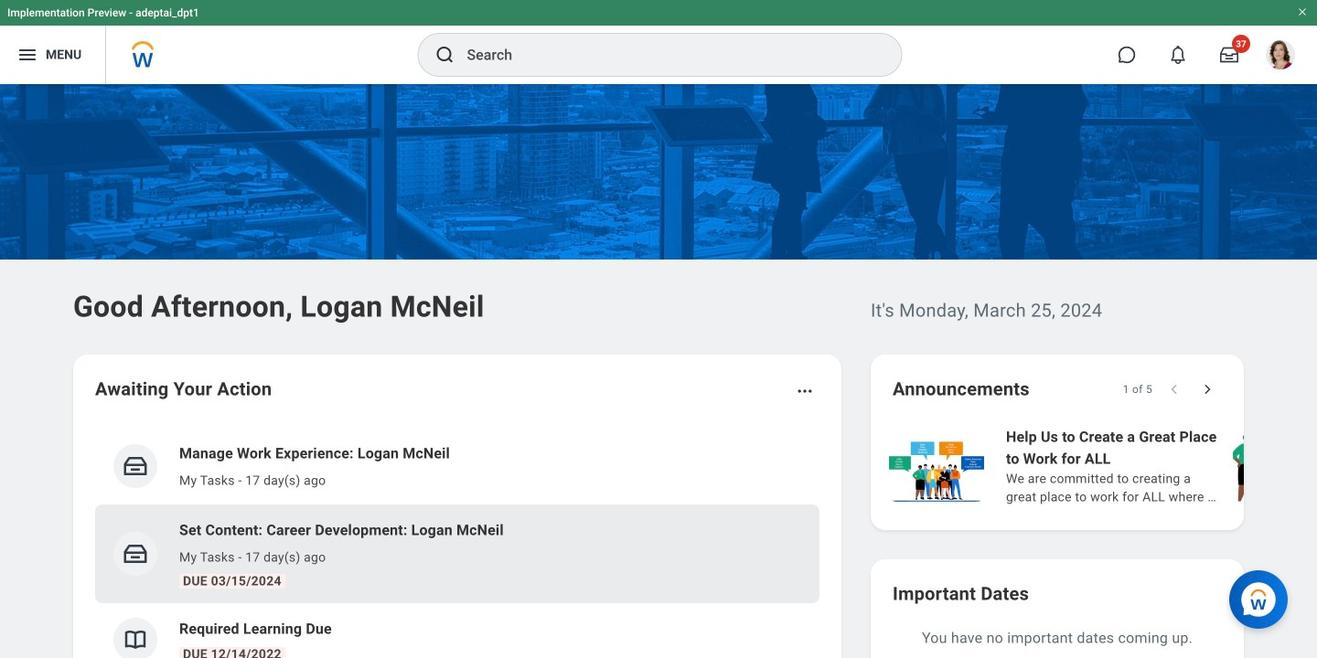 Task type: locate. For each thing, give the bounding box(es) containing it.
list item
[[95, 505, 820, 604]]

chevron left small image
[[1166, 381, 1184, 399]]

1 vertical spatial inbox image
[[122, 541, 149, 568]]

1 horizontal spatial list
[[886, 425, 1318, 509]]

status
[[1123, 382, 1153, 397]]

0 vertical spatial inbox image
[[122, 453, 149, 480]]

banner
[[0, 0, 1318, 84]]

notifications large image
[[1169, 46, 1188, 64]]

inbox large image
[[1221, 46, 1239, 64]]

0 horizontal spatial list
[[95, 428, 820, 659]]

inbox image
[[122, 453, 149, 480], [122, 541, 149, 568]]

list
[[886, 425, 1318, 509], [95, 428, 820, 659]]

main content
[[0, 84, 1318, 659]]

profile logan mcneil image
[[1266, 40, 1296, 73]]

1 inbox image from the top
[[122, 453, 149, 480]]

close environment banner image
[[1298, 6, 1309, 17]]

chevron right small image
[[1199, 381, 1217, 399]]



Task type: describe. For each thing, give the bounding box(es) containing it.
Search Workday  search field
[[467, 35, 864, 75]]

book open image
[[122, 627, 149, 654]]

2 inbox image from the top
[[122, 541, 149, 568]]

justify image
[[16, 44, 38, 66]]

search image
[[434, 44, 456, 66]]



Task type: vqa. For each thing, say whether or not it's contained in the screenshot.
LIST
yes



